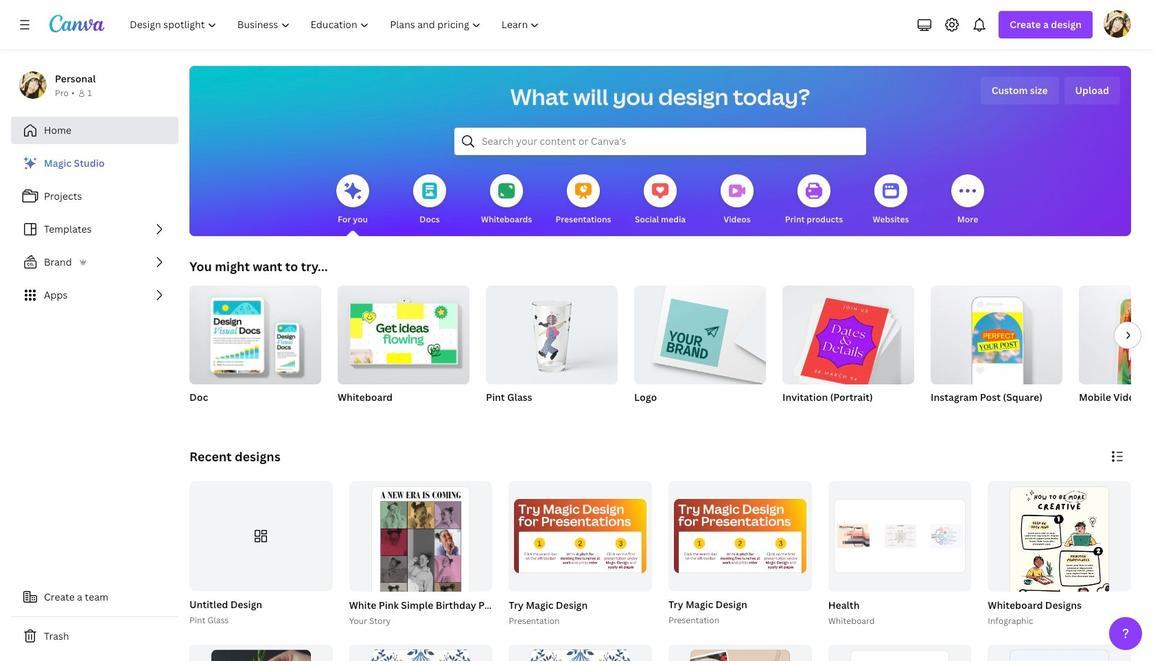 Task type: locate. For each thing, give the bounding box(es) containing it.
top level navigation element
[[121, 11, 552, 38]]

None search field
[[455, 128, 867, 155]]

list
[[11, 150, 179, 309]]

stephanie aranda image
[[1104, 10, 1132, 38]]

group
[[190, 280, 321, 422], [190, 280, 321, 385], [338, 280, 470, 422], [338, 280, 470, 385], [486, 280, 618, 422], [486, 280, 618, 385], [931, 280, 1063, 422], [931, 280, 1063, 385], [634, 286, 766, 422], [634, 286, 766, 385], [783, 286, 915, 422], [783, 286, 915, 389], [1079, 286, 1154, 422], [1079, 286, 1154, 385], [187, 481, 333, 628], [190, 481, 333, 592], [347, 481, 628, 661], [349, 481, 493, 661], [506, 481, 652, 628], [509, 481, 652, 592], [666, 481, 812, 628], [826, 481, 972, 628], [829, 481, 972, 592], [986, 481, 1132, 661], [988, 481, 1132, 661], [190, 644, 333, 661], [349, 644, 493, 661], [509, 644, 652, 661], [669, 644, 812, 661], [829, 644, 972, 661], [988, 644, 1132, 661]]



Task type: describe. For each thing, give the bounding box(es) containing it.
Search search field
[[482, 128, 839, 154]]



Task type: vqa. For each thing, say whether or not it's contained in the screenshot.
"menu bar"
no



